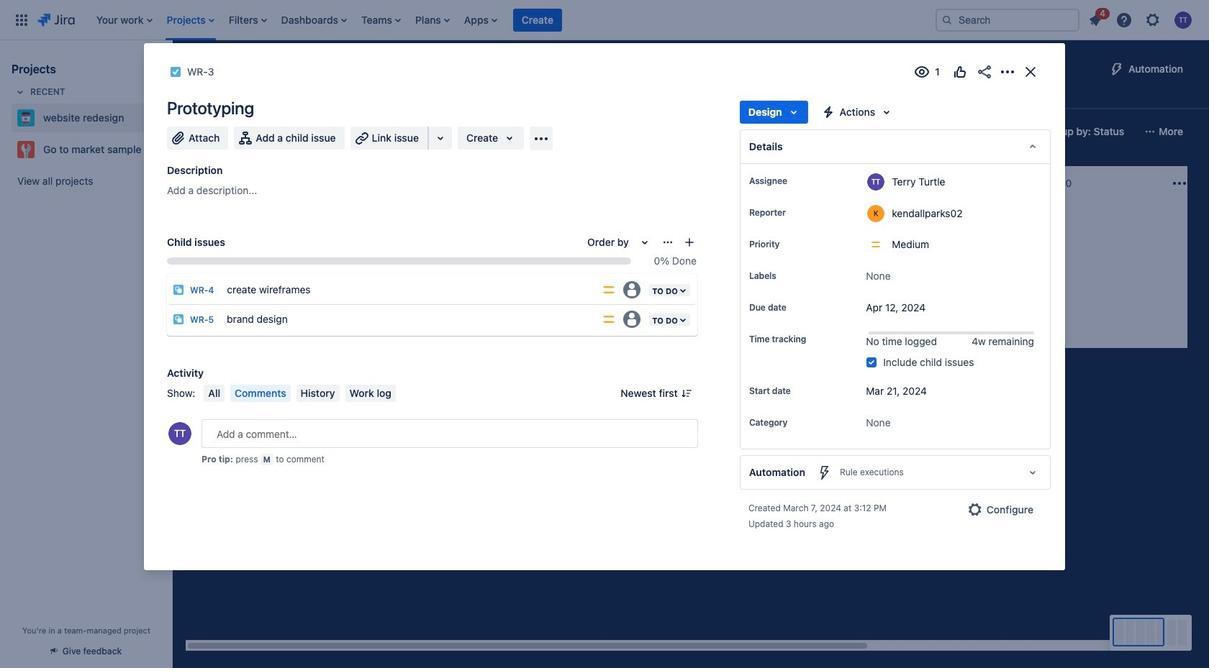 Task type: vqa. For each thing, say whether or not it's contained in the screenshot.
Rule
no



Task type: describe. For each thing, give the bounding box(es) containing it.
priority: medium image
[[602, 283, 616, 297]]

Search field
[[936, 8, 1080, 31]]

0 horizontal spatial task image
[[170, 66, 181, 78]]

1 horizontal spatial list
[[1083, 5, 1201, 33]]

add people image
[[370, 123, 387, 140]]

Add a comment… field
[[202, 420, 698, 449]]

show subtasks image
[[847, 288, 865, 305]]

1 horizontal spatial task image
[[609, 282, 621, 294]]

more information about kendallparks02 image
[[868, 205, 885, 222]]

vote options: no one has voted for this issue yet. image
[[952, 63, 969, 81]]

issue actions image
[[662, 237, 674, 248]]

issue type: sub-task image
[[173, 314, 184, 325]]

labels pin to top. only you can see pinned fields. image
[[780, 271, 791, 282]]

high image
[[359, 245, 370, 256]]

search image
[[942, 14, 953, 26]]

automation image
[[1109, 60, 1126, 78]]

0 vertical spatial task image
[[203, 245, 215, 256]]



Task type: locate. For each thing, give the bounding box(es) containing it.
tab list
[[181, 84, 962, 109]]

tab
[[253, 84, 286, 109]]

1 vertical spatial task image
[[609, 282, 621, 294]]

list
[[89, 0, 924, 40], [1083, 5, 1201, 33]]

assignee pin to top. only you can see pinned fields. image
[[790, 176, 802, 187]]

menu bar
[[201, 385, 399, 402]]

add app image
[[533, 130, 550, 147]]

due date pin to top. only you can see pinned fields. image
[[790, 302, 801, 314]]

due date: 20 march 2024 image
[[612, 263, 623, 275]]

medium image
[[562, 245, 573, 256], [765, 282, 776, 294]]

task image right 'high' icon
[[406, 245, 418, 256]]

0 horizontal spatial list
[[89, 0, 924, 40]]

create child image
[[684, 237, 695, 248]]

1 horizontal spatial task image
[[406, 245, 418, 256]]

Search board text field
[[191, 122, 301, 142]]

task image
[[203, 245, 215, 256], [609, 282, 621, 294]]

close image
[[1022, 63, 1040, 81]]

reporter pin to top. only you can see pinned fields. image
[[789, 207, 800, 219]]

jira image
[[37, 11, 75, 28], [37, 11, 75, 28]]

priority: medium image
[[602, 312, 616, 327]]

due date: 20 march 2024 image
[[612, 263, 623, 275]]

1 horizontal spatial medium image
[[765, 282, 776, 294]]

0 horizontal spatial task image
[[203, 245, 215, 256]]

None search field
[[936, 8, 1080, 31]]

0 vertical spatial task image
[[170, 66, 181, 78]]

task image left copy link to issue icon
[[170, 66, 181, 78]]

0 vertical spatial medium image
[[562, 245, 573, 256]]

issue type: sub-task image
[[173, 284, 184, 296]]

more information about terry turtle image
[[868, 174, 885, 191]]

copy link to issue image
[[211, 66, 223, 77]]

1 vertical spatial medium image
[[765, 282, 776, 294]]

collapse recent projects image
[[12, 84, 29, 101]]

details element
[[740, 130, 1051, 164]]

0 horizontal spatial medium image
[[562, 245, 573, 256]]

banner
[[0, 0, 1209, 40]]

link web pages and more image
[[432, 130, 449, 147]]

terry turtle image
[[963, 262, 981, 279]]

automation element
[[740, 456, 1051, 491]]

actions image
[[999, 63, 1017, 81]]

task image
[[170, 66, 181, 78], [406, 245, 418, 256]]

primary element
[[9, 0, 924, 40]]

1 vertical spatial task image
[[406, 245, 418, 256]]

dialog
[[144, 43, 1065, 571]]

list item
[[92, 0, 157, 40], [162, 0, 219, 40], [224, 0, 271, 40], [277, 0, 351, 40], [357, 0, 405, 40], [460, 0, 502, 40], [1083, 5, 1110, 31], [513, 8, 563, 32], [411, 8, 454, 31]]



